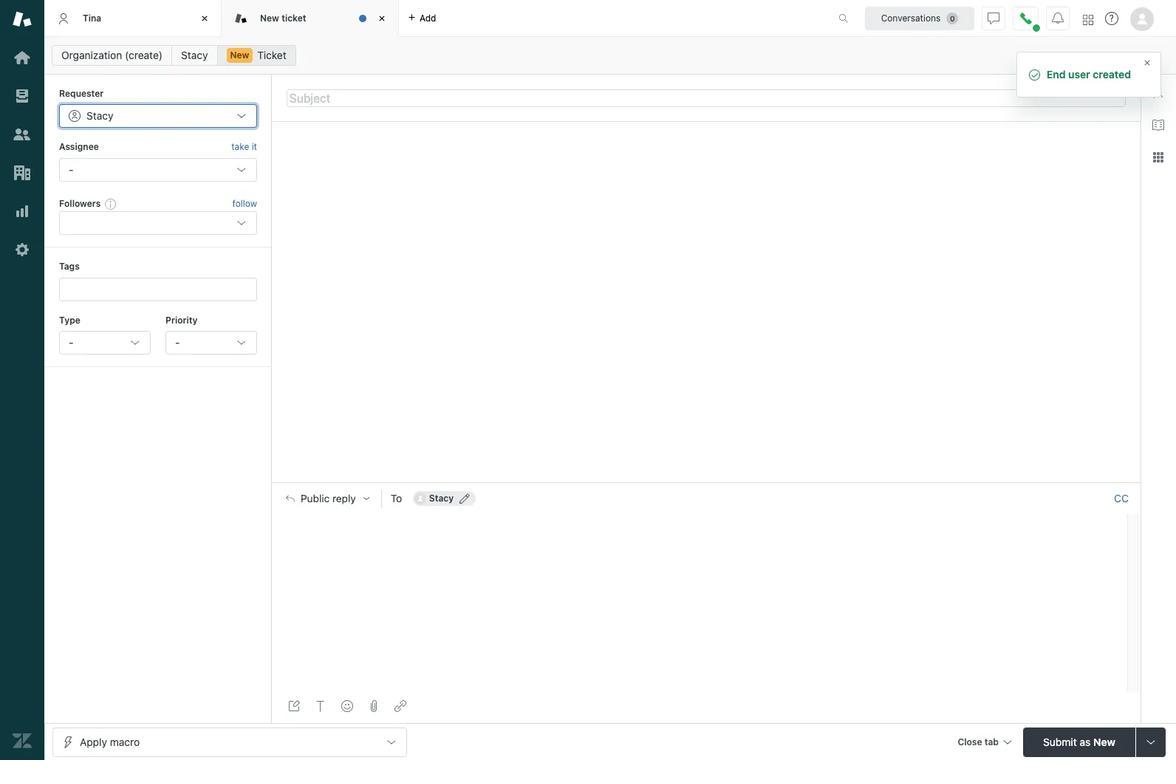 Task type: describe. For each thing, give the bounding box(es) containing it.
zendesk image
[[13, 731, 32, 751]]

insert emojis image
[[341, 700, 353, 712]]

followers
[[59, 198, 101, 209]]

end user created status
[[1016, 52, 1161, 98]]

created
[[1093, 68, 1131, 81]]

user
[[1068, 68, 1090, 81]]

organizations image
[[13, 163, 32, 182]]

new for new
[[230, 49, 249, 61]]

public reply
[[301, 493, 356, 505]]

draft mode image
[[288, 700, 300, 712]]

public reply button
[[273, 483, 381, 514]]

organization
[[61, 49, 122, 61]]

- inside assignee element
[[69, 163, 73, 176]]

customers image
[[13, 125, 32, 144]]

submit
[[1043, 735, 1077, 748]]

views image
[[13, 86, 32, 106]]

new ticket
[[260, 12, 306, 23]]

customer context image
[[1153, 86, 1164, 98]]

follow
[[232, 198, 257, 209]]

notifications image
[[1052, 12, 1064, 24]]

it
[[252, 141, 257, 152]]

take
[[231, 141, 249, 152]]

stacy link
[[171, 45, 218, 66]]

end
[[1047, 68, 1066, 81]]

cc
[[1114, 492, 1129, 505]]

apply macro
[[80, 735, 140, 748]]

tags element
[[59, 277, 257, 301]]

priority
[[165, 314, 198, 325]]

- button for priority
[[165, 331, 257, 355]]

edit user image
[[460, 494, 470, 504]]

(create)
[[125, 49, 163, 61]]

secondary element
[[44, 41, 1176, 70]]

get started image
[[13, 48, 32, 67]]

add
[[420, 12, 436, 23]]

followers element
[[59, 211, 257, 235]]

- for priority
[[175, 336, 180, 349]]

2 vertical spatial new
[[1093, 735, 1115, 748]]

minimize composer image
[[700, 477, 712, 489]]

tags
[[59, 261, 80, 272]]

zendesk support image
[[13, 10, 32, 29]]

reply
[[332, 493, 356, 505]]

cc button
[[1114, 492, 1129, 506]]

new ticket tab
[[222, 0, 399, 37]]

apply
[[80, 735, 107, 748]]

stacy for requester
[[86, 110, 113, 122]]

public
[[301, 493, 330, 505]]

to
[[391, 492, 402, 505]]

zendesk products image
[[1083, 14, 1093, 25]]

get help image
[[1105, 12, 1119, 25]]

type
[[59, 314, 80, 325]]

end user created
[[1047, 68, 1131, 81]]

apps image
[[1153, 151, 1164, 163]]

info on adding followers image
[[105, 198, 117, 210]]

tab
[[985, 736, 999, 747]]

- for type
[[69, 336, 73, 349]]



Task type: locate. For each thing, give the bounding box(es) containing it.
close tab
[[958, 736, 999, 747]]

new for new ticket
[[260, 12, 279, 23]]

1 horizontal spatial new
[[260, 12, 279, 23]]

close image
[[197, 11, 212, 26], [375, 11, 389, 26], [1143, 58, 1152, 67]]

stacy@gmail.com image
[[414, 493, 426, 505]]

- down priority
[[175, 336, 180, 349]]

stacy right (create)
[[181, 49, 208, 61]]

2 horizontal spatial stacy
[[429, 493, 454, 504]]

tina tab
[[44, 0, 222, 37]]

1 - button from the left
[[59, 331, 151, 355]]

close image inside new ticket tab
[[375, 11, 389, 26]]

stacy down "requester"
[[86, 110, 113, 122]]

2 vertical spatial stacy
[[429, 493, 454, 504]]

- button down type
[[59, 331, 151, 355]]

conversations
[[881, 12, 941, 23]]

stacy
[[181, 49, 208, 61], [86, 110, 113, 122], [429, 493, 454, 504]]

-
[[69, 163, 73, 176], [69, 336, 73, 349], [175, 336, 180, 349]]

as
[[1080, 735, 1091, 748]]

close image inside tina tab
[[197, 11, 212, 26]]

ticket
[[282, 12, 306, 23]]

submit as new
[[1043, 735, 1115, 748]]

take it button
[[231, 140, 257, 155]]

- button down priority
[[165, 331, 257, 355]]

requester
[[59, 88, 104, 99]]

reporting image
[[13, 202, 32, 221]]

0 horizontal spatial - button
[[59, 331, 151, 355]]

0 horizontal spatial new
[[230, 49, 249, 61]]

requester element
[[59, 104, 257, 128]]

macro
[[110, 735, 140, 748]]

1 vertical spatial new
[[230, 49, 249, 61]]

tina
[[83, 12, 101, 23]]

0 vertical spatial stacy
[[181, 49, 208, 61]]

close image inside 'end user created' status
[[1143, 58, 1152, 67]]

organization (create) button
[[52, 45, 172, 66]]

assignee
[[59, 141, 99, 152]]

admin image
[[13, 240, 32, 259]]

add link (cmd k) image
[[395, 700, 406, 712]]

- button for type
[[59, 331, 151, 355]]

stacy right the stacy@gmail.com icon at the left of the page
[[429, 493, 454, 504]]

stacy inside secondary element
[[181, 49, 208, 61]]

new inside secondary element
[[230, 49, 249, 61]]

1 horizontal spatial close image
[[375, 11, 389, 26]]

0 horizontal spatial close image
[[197, 11, 212, 26]]

close image for tina
[[197, 11, 212, 26]]

- down assignee
[[69, 163, 73, 176]]

knowledge image
[[1153, 119, 1164, 131]]

close tab button
[[951, 727, 1017, 759]]

follow button
[[232, 197, 257, 211]]

close
[[958, 736, 982, 747]]

new inside tab
[[260, 12, 279, 23]]

conversations button
[[865, 6, 974, 30]]

Subject field
[[287, 89, 1126, 107]]

1 horizontal spatial - button
[[165, 331, 257, 355]]

stacy inside requester 'element'
[[86, 110, 113, 122]]

2 - button from the left
[[165, 331, 257, 355]]

- button
[[59, 331, 151, 355], [165, 331, 257, 355]]

2 horizontal spatial new
[[1093, 735, 1115, 748]]

button displays agent's chat status as invisible. image
[[988, 12, 1000, 24]]

take it
[[231, 141, 257, 152]]

0 vertical spatial new
[[260, 12, 279, 23]]

displays possible ticket submission types image
[[1145, 736, 1157, 748]]

1 horizontal spatial stacy
[[181, 49, 208, 61]]

stacy for to
[[429, 493, 454, 504]]

format text image
[[315, 700, 327, 712]]

new
[[260, 12, 279, 23], [230, 49, 249, 61], [1093, 735, 1115, 748]]

add button
[[399, 0, 445, 36]]

close image for end user created
[[1143, 58, 1152, 67]]

assignee element
[[59, 158, 257, 182]]

2 horizontal spatial close image
[[1143, 58, 1152, 67]]

add attachment image
[[368, 700, 380, 712]]

ticket
[[257, 49, 286, 61]]

0 horizontal spatial stacy
[[86, 110, 113, 122]]

- down type
[[69, 336, 73, 349]]

1 vertical spatial stacy
[[86, 110, 113, 122]]

main element
[[0, 0, 44, 760]]

tabs tab list
[[44, 0, 823, 37]]

organization (create)
[[61, 49, 163, 61]]



Task type: vqa. For each thing, say whether or not it's contained in the screenshot.
2nd - "popup button" from the left
yes



